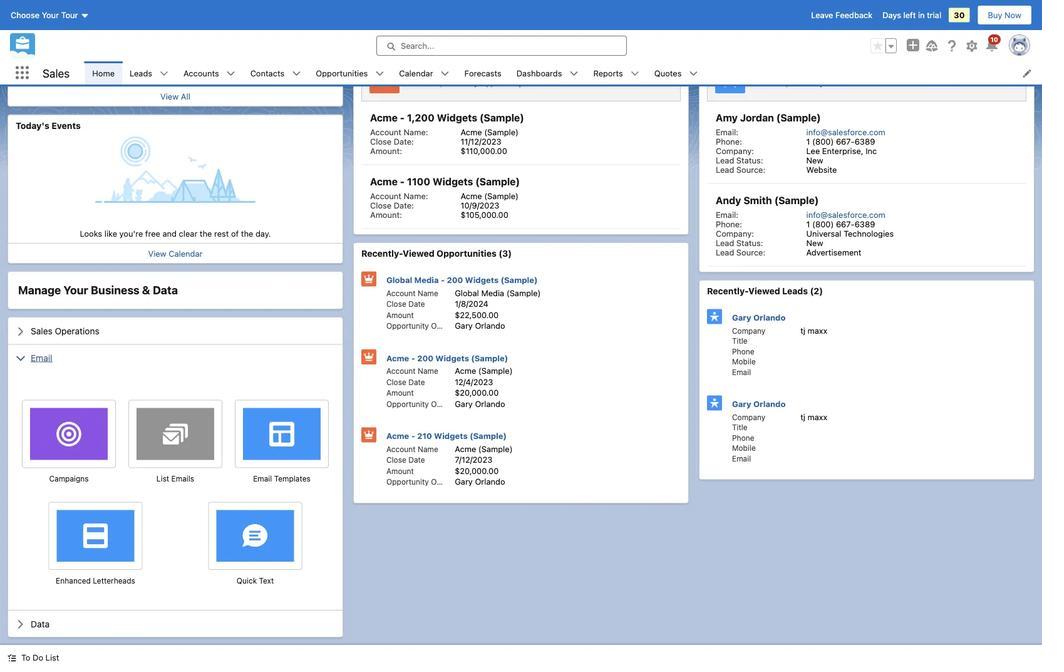 Task type: vqa. For each thing, say whether or not it's contained in the screenshot.
topmost object manager link
no



Task type: locate. For each thing, give the bounding box(es) containing it.
view report link
[[16, 5, 62, 15]]

1 lead status: from the top
[[716, 155, 764, 165]]

2+ up "jordan"
[[756, 78, 765, 87]]

2 (800) from the top
[[813, 219, 834, 229]]

owner for 1/8/2024
[[431, 322, 455, 331]]

orlando for acme - 200 widgets (sample)
[[475, 399, 505, 409]]

1 name: from the top
[[404, 127, 428, 137]]

text default image inside "accounts" "list item"
[[227, 69, 235, 78]]

1 horizontal spatial 200
[[447, 275, 463, 285]]

0 horizontal spatial more
[[662, 39, 681, 49]]

lead status:
[[716, 155, 764, 165], [716, 238, 764, 248]]

leads link
[[122, 61, 160, 85]]

1 667- from the top
[[837, 137, 855, 146]]

$20,000.00 for 12/4/2023
[[455, 388, 499, 398]]

text default image inside sales operations dropdown button
[[16, 327, 26, 337]]

2 owner from the top
[[431, 400, 455, 409]]

1 vertical spatial tj
[[801, 412, 806, 422]]

1 date: from the top
[[394, 137, 414, 146]]

0 vertical spatial 1
[[807, 137, 811, 146]]

by inside "link"
[[816, 78, 824, 87]]

text default image inside dashboards list item
[[570, 69, 579, 78]]

0 horizontal spatial your
[[42, 10, 59, 20]]

opportunities inside 'list item'
[[316, 68, 368, 78]]

1 vertical spatial close date
[[387, 378, 425, 387]]

1 (800) from the top
[[813, 137, 834, 146]]

0 vertical spatial tj maxx
[[801, 326, 828, 335]]

2 more from the left
[[1008, 39, 1027, 49]]

text default image for contacts
[[292, 69, 301, 78]]

viewed for (sample)
[[749, 286, 781, 296]]

text default image
[[160, 69, 169, 78], [227, 69, 235, 78], [292, 69, 301, 78], [570, 69, 579, 78], [690, 69, 698, 78], [16, 620, 26, 630]]

2 the from the left
[[241, 229, 253, 238]]

0 vertical spatial 1 (800) 667-6389
[[807, 137, 876, 146]]

opportunity down forecasts
[[481, 78, 523, 87]]

source: for smith
[[737, 248, 766, 257]]

1 1 from the top
[[807, 137, 811, 146]]

name for global media - 200 widgets (sample)
[[418, 289, 439, 298]]

date: for 1,200
[[394, 137, 414, 146]]

the left day.
[[241, 229, 253, 238]]

(800)
[[813, 137, 834, 146], [813, 219, 834, 229]]

7/12/2023
[[455, 455, 493, 465]]

1 horizontal spatial list
[[157, 475, 169, 483]]

1 phone: from the top
[[716, 137, 743, 146]]

gary for acme - 210 widgets (sample)
[[455, 477, 473, 487]]

0 vertical spatial $20,000.00
[[455, 388, 499, 398]]

2 opportunity owner gary orlando from the top
[[387, 399, 505, 409]]

2 info@salesforce.com from the top
[[807, 210, 886, 219]]

dashboards link
[[509, 61, 570, 85]]

opportunity owner gary orlando up acme - 210 widgets (sample)
[[387, 399, 505, 409]]

view for view calendar
[[148, 249, 166, 258]]

2 close date from the top
[[387, 378, 425, 387]]

leads
[[723, 39, 748, 50], [130, 68, 152, 78], [783, 286, 809, 296]]

text default image up to
[[16, 620, 26, 630]]

amount: for acme - 1,200 widgets (sample)
[[370, 146, 402, 155]]

text default image left reports 'link' on the top of the page
[[570, 69, 579, 78]]

2 status: from the top
[[737, 238, 764, 248]]

2 1 from the top
[[807, 219, 811, 229]]

2 gary orlando from the top
[[733, 400, 786, 409]]

1 up advertisement at the right
[[807, 219, 811, 229]]

acme - 1100 widgets (sample)
[[370, 176, 520, 188]]

widgets right 210
[[434, 431, 468, 441]]

1 company from the top
[[733, 327, 766, 335]]

6389 right lee
[[855, 137, 876, 146]]

items, inside "link"
[[767, 78, 789, 87]]

close date: down 1100
[[370, 201, 414, 210]]

text default image inside 'leads' list item
[[160, 69, 169, 78]]

1 the from the left
[[200, 229, 212, 238]]

2 amount: from the top
[[370, 210, 402, 219]]

name
[[525, 78, 546, 87], [827, 78, 847, 87], [418, 289, 439, 298], [418, 367, 439, 376], [418, 445, 439, 454]]

1 horizontal spatial global
[[455, 288, 479, 298]]

opportunity owner gary orlando down 7/12/2023
[[387, 477, 505, 487]]

items,
[[421, 78, 443, 87], [767, 78, 789, 87]]

info@salesforce.com up enterprise,
[[807, 127, 886, 137]]

my inside my opportunities 2+ items, sorted by opportunity name
[[410, 65, 425, 77]]

1 horizontal spatial by
[[816, 78, 824, 87]]

date for 200
[[409, 378, 425, 387]]

1 more link from the left
[[662, 39, 681, 49]]

name for acme - 210 widgets (sample)
[[418, 445, 439, 454]]

1 up website
[[807, 137, 811, 146]]

2 vertical spatial date
[[409, 456, 425, 465]]

opportunity owner gary orlando up the acme - 200 widgets (sample)
[[387, 321, 505, 331]]

calendar down search...
[[399, 68, 433, 78]]

1 horizontal spatial recently-
[[708, 286, 749, 296]]

1 vertical spatial 667-
[[837, 219, 855, 229]]

account for global media - 200 widgets (sample)
[[387, 289, 416, 298]]

opportunity inside my opportunities 2+ items, sorted by opportunity name
[[481, 78, 523, 87]]

1 vertical spatial 1
[[807, 219, 811, 229]]

0 vertical spatial 200
[[447, 275, 463, 285]]

1 horizontal spatial your
[[64, 284, 88, 297]]

info@salesforce.com up universal technologies
[[807, 210, 886, 219]]

1 lead source: from the top
[[716, 165, 766, 174]]

viewed
[[403, 248, 435, 259], [749, 286, 781, 296]]

0 vertical spatial title
[[733, 337, 748, 346]]

text default image inside opportunities 'list item'
[[376, 69, 384, 78]]

$20,000.00 for 7/12/2023
[[455, 466, 499, 476]]

my opportunities 2+ items, sorted by opportunity name
[[410, 65, 546, 87]]

close
[[370, 137, 392, 146], [370, 201, 392, 210], [387, 300, 407, 309], [387, 378, 407, 387], [387, 456, 407, 465]]

lead source: up recently-viewed leads (2)
[[716, 248, 766, 257]]

name: down 1100
[[404, 191, 428, 201]]

1 vertical spatial amount
[[387, 389, 414, 398]]

the left rest
[[200, 229, 212, 238]]

1 vertical spatial mobile
[[733, 444, 756, 453]]

text default image right contacts
[[292, 69, 301, 78]]

your for manage
[[64, 284, 88, 297]]

3 account name from the top
[[387, 445, 439, 454]]

date:
[[394, 137, 414, 146], [394, 201, 414, 210]]

1 (800) 667-6389 up website
[[807, 137, 876, 146]]

andy
[[716, 195, 742, 207]]

view down free
[[148, 249, 166, 258]]

2 6389 from the top
[[855, 219, 876, 229]]

your inside dropdown button
[[42, 10, 59, 20]]

view calendar link
[[148, 249, 203, 258]]

quotes link
[[647, 61, 690, 85]]

leads list item
[[122, 61, 176, 85]]

name: down the 1,200
[[404, 127, 428, 137]]

my right show more my opportunities records element
[[708, 39, 721, 50]]

667- left inc
[[837, 137, 855, 146]]

2 by from the left
[[816, 78, 824, 87]]

1 vertical spatial amount:
[[370, 210, 402, 219]]

status: for jordan
[[737, 155, 764, 165]]

by down forecasts
[[470, 78, 479, 87]]

1 vertical spatial 6389
[[855, 219, 876, 229]]

2 amount from the top
[[387, 389, 414, 398]]

&
[[142, 284, 150, 297]]

lead source: for amy
[[716, 165, 766, 174]]

widgets for 1,200
[[437, 112, 478, 124]]

1 status: from the top
[[737, 155, 764, 165]]

email: down amy
[[716, 127, 739, 137]]

company: for amy
[[716, 146, 755, 155]]

1 horizontal spatial more
[[1008, 39, 1027, 49]]

email:
[[716, 127, 739, 137], [716, 210, 739, 219]]

0 vertical spatial 667-
[[837, 137, 855, 146]]

global media - 200 widgets (sample)
[[387, 275, 538, 285]]

1 horizontal spatial leads
[[723, 39, 748, 50]]

1 for andy smith (sample)
[[807, 219, 811, 229]]

1 new from the top
[[807, 155, 824, 165]]

0 horizontal spatial 2+
[[410, 78, 419, 87]]

close date down recently-viewed opportunities (3)
[[387, 300, 425, 309]]

2 new from the top
[[807, 238, 824, 248]]

text default image right accounts
[[227, 69, 235, 78]]

1 source: from the top
[[737, 165, 766, 174]]

choose your tour
[[11, 10, 78, 20]]

company
[[733, 327, 766, 335], [733, 413, 766, 422]]

1 6389 from the top
[[855, 137, 876, 146]]

1 vertical spatial company
[[733, 413, 766, 422]]

new up (2)
[[807, 238, 824, 248]]

phone: down amy
[[716, 137, 743, 146]]

text default image inside 'calendar' list item
[[441, 69, 450, 78]]

2 lead source: from the top
[[716, 248, 766, 257]]

1 horizontal spatial calendar
[[399, 68, 433, 78]]

0 vertical spatial your
[[42, 10, 59, 20]]

global up 1/8/2024 on the top of page
[[455, 288, 479, 298]]

close date: down the 1,200
[[370, 137, 414, 146]]

amount:
[[370, 146, 402, 155], [370, 210, 402, 219]]

text default image down my opportunities link
[[376, 69, 384, 78]]

today's
[[16, 120, 49, 131]]

info@salesforce.com link up enterprise,
[[807, 127, 886, 137]]

text default image for quotes
[[690, 69, 698, 78]]

3 opportunity owner gary orlando from the top
[[387, 477, 505, 487]]

0 vertical spatial amount:
[[370, 146, 402, 155]]

as of today at 6:​23 am
[[924, 8, 1007, 17]]

$20,000.00 down 7/12/2023
[[455, 466, 499, 476]]

0 horizontal spatial 200
[[417, 353, 434, 363]]

dashboards list item
[[509, 61, 586, 85]]

sorted up "amy jordan (sample)"
[[791, 78, 814, 87]]

owner down acme - 210 widgets (sample)
[[431, 478, 455, 487]]

view left report
[[16, 5, 34, 15]]

1 2+ from the left
[[410, 78, 419, 87]]

0 horizontal spatial sorted
[[445, 78, 468, 87]]

text default image for dashboards
[[570, 69, 579, 78]]

data up to do list
[[31, 619, 50, 629]]

2+ up the 1,200
[[410, 78, 419, 87]]

1 vertical spatial owner
[[431, 400, 455, 409]]

sorted inside "link"
[[791, 78, 814, 87]]

1 vertical spatial viewed
[[749, 286, 781, 296]]

1 vertical spatial 1 (800) 667-6389
[[807, 219, 876, 229]]

1 vertical spatial media
[[482, 288, 505, 298]]

items, up the 1,200
[[421, 78, 443, 87]]

1 vertical spatial recently-
[[708, 286, 749, 296]]

1 lead from the top
[[716, 155, 735, 165]]

quick
[[237, 577, 257, 585]]

1 title from the top
[[733, 337, 748, 346]]

lead status: up "andy"
[[716, 155, 764, 165]]

0 horizontal spatial media
[[415, 275, 439, 285]]

sales operations
[[31, 326, 99, 336]]

status: up smith
[[737, 155, 764, 165]]

0 horizontal spatial global
[[387, 275, 413, 285]]

items, up "amy jordan (sample)"
[[767, 78, 789, 87]]

2 2+ from the left
[[756, 78, 765, 87]]

2+ items, sorted by name link
[[746, 63, 1019, 89]]

1 vertical spatial source:
[[737, 248, 766, 257]]

1 amount from the top
[[387, 311, 414, 320]]

date down the acme - 200 widgets (sample)
[[409, 378, 425, 387]]

0 vertical spatial calendar
[[399, 68, 433, 78]]

0 horizontal spatial by
[[470, 78, 479, 87]]

of right as
[[935, 8, 943, 17]]

1 vertical spatial sales
[[31, 326, 52, 336]]

close for acme - 200 widgets (sample)
[[387, 378, 407, 387]]

feedback
[[836, 10, 873, 20]]

account for acme - 1,200 widgets (sample)
[[370, 127, 402, 137]]

am
[[995, 8, 1007, 17]]

account name down recently-viewed opportunities (3)
[[387, 289, 439, 298]]

search...
[[401, 41, 435, 50]]

widgets up global media (sample)
[[465, 275, 499, 285]]

1 opportunity owner gary orlando from the top
[[387, 321, 505, 331]]

0 horizontal spatial the
[[200, 229, 212, 238]]

3 owner from the top
[[431, 478, 455, 487]]

2 667- from the top
[[837, 219, 855, 229]]

calendar down clear
[[169, 249, 203, 258]]

1 account name from the top
[[387, 289, 439, 298]]

dashboards
[[517, 68, 562, 78]]

text default image
[[1013, 9, 1022, 18], [376, 69, 384, 78], [441, 69, 450, 78], [631, 69, 640, 78], [16, 327, 26, 337], [8, 654, 16, 663]]

2 date from the top
[[409, 378, 425, 387]]

1 vertical spatial your
[[64, 284, 88, 297]]

date for -
[[409, 300, 425, 309]]

text default image inside 'contacts' list item
[[292, 69, 301, 78]]

date down global media - 200 widgets (sample)
[[409, 300, 425, 309]]

clear
[[179, 229, 198, 238]]

1 email: from the top
[[716, 127, 739, 137]]

email
[[31, 353, 52, 363], [733, 368, 752, 377], [733, 454, 752, 463], [253, 475, 272, 483]]

2 1 (800) 667-6389 from the top
[[807, 219, 876, 229]]

more link right 10 at the top right of the page
[[1008, 39, 1027, 49]]

group
[[871, 38, 897, 53]]

owner for 7/12/2023
[[431, 478, 455, 487]]

campaigns button
[[22, 473, 116, 485]]

text default image left forecasts link
[[441, 69, 450, 78]]

1 (800) 667-6389 up advertisement at the right
[[807, 219, 876, 229]]

close date: for 1,200
[[370, 137, 414, 146]]

acme - 1,200 widgets (sample)
[[370, 112, 524, 124]]

11/12/2023
[[461, 137, 502, 146]]

sarah
[[39, 72, 60, 81]]

acme (sample) up 7/12/2023
[[455, 444, 513, 454]]

1 account name: from the top
[[370, 127, 428, 137]]

date down 210
[[409, 456, 425, 465]]

1 $20,000.00 from the top
[[455, 388, 499, 398]]

2 source: from the top
[[737, 248, 766, 257]]

source: up smith
[[737, 165, 766, 174]]

sorted
[[445, 78, 468, 87], [791, 78, 814, 87]]

1 vertical spatial (800)
[[813, 219, 834, 229]]

phone: down "andy"
[[716, 219, 743, 229]]

company: down "andy"
[[716, 229, 755, 238]]

my opportunities
[[362, 39, 437, 50]]

opportunity
[[481, 78, 523, 87], [387, 322, 429, 331], [387, 400, 429, 409], [387, 478, 429, 487]]

1 1 (800) 667-6389 from the top
[[807, 137, 876, 146]]

sales inside dropdown button
[[31, 326, 52, 336]]

global down recently-viewed opportunities (3)
[[387, 275, 413, 285]]

account name down 210
[[387, 445, 439, 454]]

1 vertical spatial date
[[409, 378, 425, 387]]

view report
[[16, 5, 62, 15]]

email: down "andy"
[[716, 210, 739, 219]]

6:​23
[[977, 8, 993, 17]]

text default image inside data dropdown button
[[16, 620, 26, 630]]

my up opportunities 'list item'
[[362, 39, 375, 50]]

1 horizontal spatial sorted
[[791, 78, 814, 87]]

account name: down the 1,200
[[370, 127, 428, 137]]

free
[[145, 229, 160, 238]]

buy
[[989, 10, 1003, 20]]

2 more link from the left
[[1008, 39, 1027, 49]]

0 vertical spatial 6389
[[855, 137, 876, 146]]

667- up advertisement at the right
[[837, 219, 855, 229]]

2 vertical spatial amount
[[387, 467, 414, 476]]

operations
[[55, 326, 99, 336]]

enterprise,
[[823, 146, 864, 155]]

0 vertical spatial owner
[[431, 322, 455, 331]]

lead source: up "andy"
[[716, 165, 766, 174]]

home link
[[85, 61, 122, 85]]

date: down the 1,200
[[394, 137, 414, 146]]

accounts list item
[[176, 61, 243, 85]]

3 amount from the top
[[387, 467, 414, 476]]

1 vertical spatial status:
[[737, 238, 764, 248]]

0 vertical spatial gary orlando
[[733, 313, 786, 322]]

1 vertical spatial data
[[31, 619, 50, 629]]

2 $20,000.00 from the top
[[455, 466, 499, 476]]

1 sorted from the left
[[445, 78, 468, 87]]

1 info@salesforce.com from the top
[[807, 127, 886, 137]]

text default image right quotes
[[690, 69, 698, 78]]

source: for jordan
[[737, 165, 766, 174]]

1 tj maxx from the top
[[801, 326, 828, 335]]

0 vertical spatial info@salesforce.com
[[807, 127, 886, 137]]

close date for acme - 210 widgets (sample)
[[387, 456, 425, 465]]

0 vertical spatial tj
[[801, 326, 806, 335]]

0 vertical spatial view
[[16, 5, 34, 15]]

your for choose
[[42, 10, 59, 20]]

2 name: from the top
[[404, 191, 428, 201]]

0 vertical spatial info@salesforce.com link
[[807, 127, 886, 137]]

status: down smith
[[737, 238, 764, 248]]

close for global media - 200 widgets (sample)
[[387, 300, 407, 309]]

lead source:
[[716, 165, 766, 174], [716, 248, 766, 257]]

info@salesforce.com for andy smith (sample)
[[807, 210, 886, 219]]

title phone mobile email
[[733, 337, 756, 377], [733, 423, 756, 463]]

2 email: from the top
[[716, 210, 739, 219]]

1 vertical spatial calendar
[[169, 249, 203, 258]]

data inside dropdown button
[[31, 619, 50, 629]]

text default image inside quotes list item
[[690, 69, 698, 78]]

viewed left (2)
[[749, 286, 781, 296]]

orlando for global media - 200 widgets (sample)
[[475, 321, 505, 331]]

by inside my opportunities 2+ items, sorted by opportunity name
[[470, 78, 479, 87]]

amount for global media - 200 widgets (sample)
[[387, 311, 414, 320]]

new
[[807, 155, 824, 165], [807, 238, 824, 248]]

1 date from the top
[[409, 300, 425, 309]]

acme (sample) up $105,000.00 at the left
[[461, 191, 519, 201]]

email: for andy
[[716, 210, 739, 219]]

1 vertical spatial phone:
[[716, 219, 743, 229]]

more up quotes
[[662, 39, 681, 49]]

list right do
[[46, 653, 59, 663]]

account name: for 1,200
[[370, 127, 428, 137]]

1 vertical spatial view
[[160, 92, 179, 101]]

3 date from the top
[[409, 456, 425, 465]]

2 close date: from the top
[[370, 201, 414, 210]]

1 more from the left
[[662, 39, 681, 49]]

widgets for 200
[[436, 353, 469, 363]]

1 by from the left
[[470, 78, 479, 87]]

4 lead from the top
[[716, 248, 735, 257]]

1 vertical spatial phone
[[733, 434, 755, 442]]

2 lead status: from the top
[[716, 238, 764, 248]]

lead source: for andy
[[716, 248, 766, 257]]

account for acme - 1100 widgets (sample)
[[370, 191, 402, 201]]

1 company: from the top
[[716, 146, 755, 155]]

2+ items, sorted by name
[[756, 78, 847, 87]]

2+ inside my opportunities 2+ items, sorted by opportunity name
[[410, 78, 419, 87]]

1 (800) 667-6389 for amy jordan (sample)
[[807, 137, 876, 146]]

widgets right 1100
[[433, 176, 473, 188]]

2 vertical spatial account name
[[387, 445, 439, 454]]

2 info@salesforce.com link from the top
[[807, 210, 886, 219]]

more right 10 at the top right of the page
[[1008, 39, 1027, 49]]

1 horizontal spatial more link
[[1008, 39, 1027, 49]]

standard listemail image
[[155, 408, 196, 455]]

text default image inside reports list item
[[631, 69, 640, 78]]

3 lead from the top
[[716, 238, 735, 248]]

2 items, from the left
[[767, 78, 789, 87]]

info@salesforce.com
[[807, 127, 886, 137], [807, 210, 886, 219]]

1 owner from the top
[[431, 322, 455, 331]]

2 account name from the top
[[387, 367, 439, 376]]

viewed up global media - 200 widgets (sample)
[[403, 248, 435, 259]]

my down search...
[[410, 65, 425, 77]]

status: for smith
[[737, 238, 764, 248]]

0 vertical spatial new
[[807, 155, 824, 165]]

contacts
[[250, 68, 285, 78]]

account for acme - 210 widgets (sample)
[[387, 445, 416, 454]]

amount: for acme - 1100 widgets (sample)
[[370, 210, 402, 219]]

leave
[[812, 10, 834, 20]]

more
[[662, 39, 681, 49], [1008, 39, 1027, 49]]

1 vertical spatial date:
[[394, 201, 414, 210]]

to
[[21, 653, 30, 663]]

0 vertical spatial data
[[153, 284, 178, 297]]

0 horizontal spatial leads
[[130, 68, 152, 78]]

1 vertical spatial info@salesforce.com link
[[807, 210, 886, 219]]

(800) up advertisement at the right
[[813, 219, 834, 229]]

0 vertical spatial close date
[[387, 300, 425, 309]]

opportunities
[[377, 39, 437, 50], [427, 65, 494, 77], [316, 68, 368, 78], [437, 248, 497, 259]]

text default image right reports
[[631, 69, 640, 78]]

my opportunities link
[[362, 39, 437, 50]]

2 company: from the top
[[716, 229, 755, 238]]

1 vertical spatial 200
[[417, 353, 434, 363]]

phone:
[[716, 137, 743, 146], [716, 219, 743, 229]]

acme (sample)
[[461, 127, 519, 137], [461, 191, 519, 201], [455, 366, 513, 376], [455, 444, 513, 454]]

lead status: for amy
[[716, 155, 764, 165]]

more link for amy jordan (sample)
[[1008, 39, 1027, 49]]

acme (sample) up the $110,000.00
[[461, 127, 519, 137]]

3 close date from the top
[[387, 456, 425, 465]]

2 phone: from the top
[[716, 219, 743, 229]]

0 vertical spatial leads
[[723, 39, 748, 50]]

source: up recently-viewed leads (2)
[[737, 248, 766, 257]]

mobile
[[733, 358, 756, 366], [733, 444, 756, 453]]

1 items, from the left
[[421, 78, 443, 87]]

items, inside my opportunities 2+ items, sorted by opportunity name
[[421, 78, 443, 87]]

$22,500.00
[[455, 310, 499, 320]]

2 horizontal spatial my
[[708, 39, 721, 50]]

text default image up "view all"
[[160, 69, 169, 78]]

1 vertical spatial name:
[[404, 191, 428, 201]]

tasks
[[51, 34, 76, 44]]

email inside email templates button
[[253, 475, 272, 483]]

$110,000.00
[[461, 146, 508, 155]]

account name: down 1100
[[370, 191, 428, 201]]

0 vertical spatial opportunity owner gary orlando
[[387, 321, 505, 331]]

by up "amy jordan (sample)"
[[816, 78, 824, 87]]

close date for acme - 200 widgets (sample)
[[387, 378, 425, 387]]

0 vertical spatial company:
[[716, 146, 755, 155]]

lead status: down "andy"
[[716, 238, 764, 248]]

recently- for acme - 1100 widgets (sample)
[[362, 248, 403, 259]]

0 horizontal spatial more link
[[662, 39, 681, 49]]

0 vertical spatial email:
[[716, 127, 739, 137]]

2 vertical spatial close date
[[387, 456, 425, 465]]

widgets for 210
[[434, 431, 468, 441]]

0 vertical spatial phone:
[[716, 137, 743, 146]]

2 sorted from the left
[[791, 78, 814, 87]]

10
[[991, 36, 999, 43]]

date: down 1100
[[394, 201, 414, 210]]

1 horizontal spatial my
[[410, 65, 425, 77]]

2 phone from the top
[[733, 434, 755, 442]]

opportunity up the acme - 200 widgets (sample)
[[387, 322, 429, 331]]

sales for sales
[[43, 66, 70, 80]]

name: for 1,200
[[404, 127, 428, 137]]

0 vertical spatial close date:
[[370, 137, 414, 146]]

1 vertical spatial title phone mobile email
[[733, 423, 756, 463]]

name for acme - 200 widgets (sample)
[[418, 367, 439, 376]]

1 vertical spatial $20,000.00
[[455, 466, 499, 476]]

trial
[[928, 10, 942, 20]]

of
[[935, 8, 943, 17], [231, 229, 239, 238]]

global media (sample)
[[455, 288, 541, 298]]

0 horizontal spatial items,
[[421, 78, 443, 87]]

200
[[447, 275, 463, 285], [417, 353, 434, 363]]

1 vertical spatial lead source:
[[716, 248, 766, 257]]

data right &
[[153, 284, 178, 297]]

all
[[181, 92, 190, 101]]

leads inside 'link'
[[130, 68, 152, 78]]

to do list
[[21, 653, 59, 663]]

more link
[[662, 39, 681, 49], [1008, 39, 1027, 49]]

1 gary orlando from the top
[[733, 313, 786, 322]]

status:
[[737, 155, 764, 165], [737, 238, 764, 248]]

acme (sample) for acme - 200 widgets (sample)
[[455, 366, 513, 376]]

widgets up 12/4/2023
[[436, 353, 469, 363]]

1 vertical spatial leads
[[130, 68, 152, 78]]

0 vertical spatial mobile
[[733, 358, 756, 366]]

opportunity up 210
[[387, 400, 429, 409]]

1 horizontal spatial the
[[241, 229, 253, 238]]

widgets up 11/12/2023 on the top left of the page
[[437, 112, 478, 124]]

more link up quotes
[[662, 39, 681, 49]]

owner up acme - 210 widgets (sample)
[[431, 400, 455, 409]]

0 horizontal spatial my
[[362, 39, 375, 50]]

1 close date: from the top
[[370, 137, 414, 146]]

1 vertical spatial account name
[[387, 367, 439, 376]]

0 vertical spatial company
[[733, 327, 766, 335]]

2 account name: from the top
[[370, 191, 428, 201]]

(800) for andy smith (sample)
[[813, 219, 834, 229]]

1 close date from the top
[[387, 300, 425, 309]]

0 horizontal spatial data
[[31, 619, 50, 629]]

- for 200
[[412, 353, 415, 363]]

account name:
[[370, 127, 428, 137], [370, 191, 428, 201]]

1 horizontal spatial of
[[935, 8, 943, 17]]

company: for andy
[[716, 229, 755, 238]]

1 info@salesforce.com link from the top
[[807, 127, 886, 137]]

2 date: from the top
[[394, 201, 414, 210]]

of right rest
[[231, 229, 239, 238]]

$20,000.00 down 12/4/2023
[[455, 388, 499, 398]]

close for acme - 1,200 widgets (sample)
[[370, 137, 392, 146]]

info@salesforce.com link
[[807, 127, 886, 137], [807, 210, 886, 219]]

sorted inside my opportunities 2+ items, sorted by opportunity name
[[445, 78, 468, 87]]

close date down 210
[[387, 456, 425, 465]]

2 tj from the top
[[801, 412, 806, 422]]

view
[[16, 5, 34, 15], [160, 92, 179, 101], [148, 249, 166, 258]]

text default image for accounts
[[227, 69, 235, 78]]

list
[[85, 61, 1043, 85]]

owner for 12/4/2023
[[431, 400, 455, 409]]

6389 up advertisement at the right
[[855, 219, 876, 229]]

667- for andy smith (sample)
[[837, 219, 855, 229]]

(800) for amy jordan (sample)
[[813, 137, 834, 146]]

text default image left to
[[8, 654, 16, 663]]

sales for sales operations
[[31, 326, 52, 336]]

acme (sample) up 12/4/2023
[[455, 366, 513, 376]]

1 amount: from the top
[[370, 146, 402, 155]]



Task type: describe. For each thing, give the bounding box(es) containing it.
view all link
[[160, 92, 190, 101]]

global for global media - 200 widgets (sample)
[[387, 275, 413, 285]]

1 tj from the top
[[801, 326, 806, 335]]

andy smith (sample)
[[716, 195, 819, 207]]

- for 210
[[412, 431, 415, 441]]

enhanced letterheads button
[[49, 575, 143, 587]]

text default image right am
[[1013, 9, 1022, 18]]

sync up (sample)
[[43, 60, 112, 70]]

calendar link
[[392, 61, 441, 85]]

email templates
[[253, 475, 311, 483]]

account for acme - 200 widgets (sample)
[[387, 367, 416, 376]]

info@salesforce.com link for amy jordan (sample)
[[807, 127, 886, 137]]

more for amy jordan (sample)
[[1008, 39, 1027, 49]]

close for acme - 210 widgets (sample)
[[387, 456, 407, 465]]

universal
[[807, 229, 842, 238]]

enhanced letterheads
[[56, 577, 135, 585]]

choose your tour button
[[10, 5, 90, 25]]

today's events
[[16, 120, 81, 131]]

as
[[924, 8, 933, 17]]

lee enterprise, inc
[[807, 146, 878, 155]]

account name for 210
[[387, 445, 439, 454]]

today's
[[16, 34, 49, 44]]

calendar inside list item
[[399, 68, 433, 78]]

more link for acme - 1,200 widgets (sample)
[[662, 39, 681, 49]]

forecasts link
[[457, 61, 509, 85]]

2 company from the top
[[733, 413, 766, 422]]

210
[[417, 431, 432, 441]]

at
[[968, 8, 975, 17]]

global for global media (sample)
[[455, 288, 479, 298]]

business
[[91, 284, 140, 297]]

$105,000.00
[[461, 210, 509, 219]]

quotes
[[655, 68, 682, 78]]

emails
[[171, 475, 194, 483]]

recently-viewed opportunities (3)
[[362, 248, 512, 259]]

standard lightningquicktext image
[[235, 510, 276, 557]]

lee
[[807, 146, 821, 155]]

opportunity owner gary orlando for 1/8/2024
[[387, 321, 505, 331]]

2 maxx from the top
[[808, 412, 828, 422]]

rest
[[214, 229, 229, 238]]

days
[[883, 10, 902, 20]]

acme (sample) for acme - 1100 widgets (sample)
[[461, 191, 519, 201]]

contacts list item
[[243, 61, 309, 85]]

list containing home
[[85, 61, 1043, 85]]

6389 for amy jordan (sample)
[[855, 137, 876, 146]]

text default image for leads
[[160, 69, 169, 78]]

sync up (sample) link
[[43, 60, 112, 70]]

amount for acme - 210 widgets (sample)
[[387, 467, 414, 476]]

acme (sample) for acme - 210 widgets (sample)
[[455, 444, 513, 454]]

view for view report
[[16, 5, 34, 15]]

manage your business & data
[[18, 284, 178, 297]]

account name: for 1100
[[370, 191, 428, 201]]

account name for 200
[[387, 367, 439, 376]]

10/9/2023
[[461, 201, 500, 210]]

looks
[[80, 229, 102, 238]]

recently- for andy smith (sample)
[[708, 286, 749, 296]]

website
[[807, 165, 838, 174]]

list emails
[[157, 475, 194, 483]]

phone: for andy
[[716, 219, 743, 229]]

quick text button
[[208, 575, 302, 587]]

standard emailtemplate image
[[261, 408, 303, 455]]

email: for amy
[[716, 127, 739, 137]]

2 title from the top
[[733, 423, 748, 432]]

name inside my opportunities 2+ items, sorted by opportunity name
[[525, 78, 546, 87]]

report
[[36, 5, 62, 15]]

reports
[[594, 68, 623, 78]]

show more my leads records element
[[1008, 39, 1027, 49]]

templates
[[274, 475, 311, 483]]

manage
[[18, 284, 61, 297]]

day.
[[256, 229, 271, 238]]

phone: for amy
[[716, 137, 743, 146]]

opportunity owner gary orlando for 12/4/2023
[[387, 399, 505, 409]]

standard campaign image
[[48, 408, 90, 455]]

1 for amy jordan (sample)
[[807, 137, 811, 146]]

new for andy smith (sample)
[[807, 238, 824, 248]]

up
[[64, 60, 75, 70]]

2 lead from the top
[[716, 165, 735, 174]]

- for 1100
[[400, 176, 405, 188]]

opportunity for acme - 210 widgets (sample)
[[387, 478, 429, 487]]

0 horizontal spatial of
[[231, 229, 239, 238]]

list emails button
[[128, 473, 222, 485]]

1 (800) 667-6389 for andy smith (sample)
[[807, 219, 876, 229]]

- for 1,200
[[400, 112, 405, 124]]

0 vertical spatial list
[[157, 475, 169, 483]]

0 horizontal spatial calendar
[[169, 249, 203, 258]]

1 maxx from the top
[[808, 326, 828, 335]]

sarah loehr (sample) link
[[39, 72, 116, 82]]

name: for 1100
[[404, 191, 428, 201]]

buy now button
[[978, 5, 1033, 25]]

opportunities list item
[[309, 61, 392, 85]]

do
[[33, 653, 43, 663]]

reports list item
[[586, 61, 647, 85]]

text
[[259, 577, 274, 585]]

to do list button
[[0, 646, 67, 671]]

widgets for 1100
[[433, 176, 473, 188]]

accounts link
[[176, 61, 227, 85]]

(3)
[[499, 248, 512, 259]]

date: for 1100
[[394, 201, 414, 210]]

amount for acme - 200 widgets (sample)
[[387, 389, 414, 398]]

quick text
[[237, 577, 274, 585]]

media for (sample)
[[482, 288, 505, 298]]

leave feedback
[[812, 10, 873, 20]]

info@salesforce.com link for andy smith (sample)
[[807, 210, 886, 219]]

opportunity for acme - 200 widgets (sample)
[[387, 400, 429, 409]]

2+ inside "link"
[[756, 78, 765, 87]]

close date: for 1100
[[370, 201, 414, 210]]

1 title phone mobile email from the top
[[733, 337, 756, 377]]

view all
[[160, 92, 190, 101]]

0 vertical spatial of
[[935, 8, 943, 17]]

close for acme - 1100 widgets (sample)
[[370, 201, 392, 210]]

view calendar
[[148, 249, 203, 258]]

2 mobile from the top
[[733, 444, 756, 453]]

you're
[[119, 229, 143, 238]]

my leads
[[708, 39, 748, 50]]

2 title phone mobile email from the top
[[733, 423, 756, 463]]

data button
[[8, 611, 343, 638]]

email inside email dropdown button
[[31, 353, 52, 363]]

sync
[[43, 60, 62, 70]]

days left in trial
[[883, 10, 942, 20]]

sales operations button
[[8, 318, 343, 344]]

quotes list item
[[647, 61, 706, 85]]

opportunity for global media - 200 widgets (sample)
[[387, 322, 429, 331]]

name inside 2+ items, sorted by name "link"
[[827, 78, 847, 87]]

in
[[919, 10, 925, 20]]

search... button
[[377, 36, 627, 56]]

1,200
[[407, 112, 435, 124]]

1/8/2024
[[455, 299, 489, 309]]

calendar list item
[[392, 61, 457, 85]]

jordan
[[741, 112, 775, 124]]

account name for -
[[387, 289, 439, 298]]

text default image inside to do list button
[[8, 654, 16, 663]]

opportunities inside my opportunities 2+ items, sorted by opportunity name
[[427, 65, 494, 77]]

viewed for 1100
[[403, 248, 435, 259]]

2 horizontal spatial leads
[[783, 286, 809, 296]]

1 horizontal spatial data
[[153, 284, 178, 297]]

0 horizontal spatial list
[[46, 653, 59, 663]]

acme - 200 widgets (sample)
[[387, 353, 509, 363]]

10 button
[[985, 34, 1002, 53]]

info@salesforce.com for amy jordan (sample)
[[807, 127, 886, 137]]

lead status: for andy
[[716, 238, 764, 248]]

opportunity owner gary orlando for 7/12/2023
[[387, 477, 505, 487]]

acme (sample) for acme - 1,200 widgets (sample)
[[461, 127, 519, 137]]

gary for acme - 200 widgets (sample)
[[455, 399, 473, 409]]

show more my opportunities records element
[[662, 39, 681, 49]]

buy now
[[989, 10, 1022, 20]]

standard enhancedletterhead image
[[75, 510, 116, 557]]

date for 210
[[409, 456, 425, 465]]

sarah loehr (sample)
[[39, 72, 116, 81]]

left
[[904, 10, 917, 20]]

now
[[1005, 10, 1022, 20]]

inc
[[866, 146, 878, 155]]

orlando for acme - 210 widgets (sample)
[[475, 477, 505, 487]]

view for view all
[[160, 92, 179, 101]]

gary for global media - 200 widgets (sample)
[[455, 321, 473, 331]]

contacts link
[[243, 61, 292, 85]]

media for -
[[415, 275, 439, 285]]

advertisement
[[807, 248, 862, 257]]

6389 for andy smith (sample)
[[855, 219, 876, 229]]

letterheads
[[93, 577, 135, 585]]

like
[[104, 229, 117, 238]]

more for acme - 1,200 widgets (sample)
[[662, 39, 681, 49]]

2 tj maxx from the top
[[801, 412, 828, 422]]

my for acme - 1,200 widgets (sample)
[[362, 39, 375, 50]]

1 phone from the top
[[733, 347, 755, 356]]

today's tasks
[[16, 34, 76, 44]]

1 mobile from the top
[[733, 358, 756, 366]]

recently-viewed leads (2)
[[708, 286, 824, 296]]

close date for global media - 200 widgets (sample)
[[387, 300, 425, 309]]

my for amy jordan (sample)
[[708, 39, 721, 50]]



